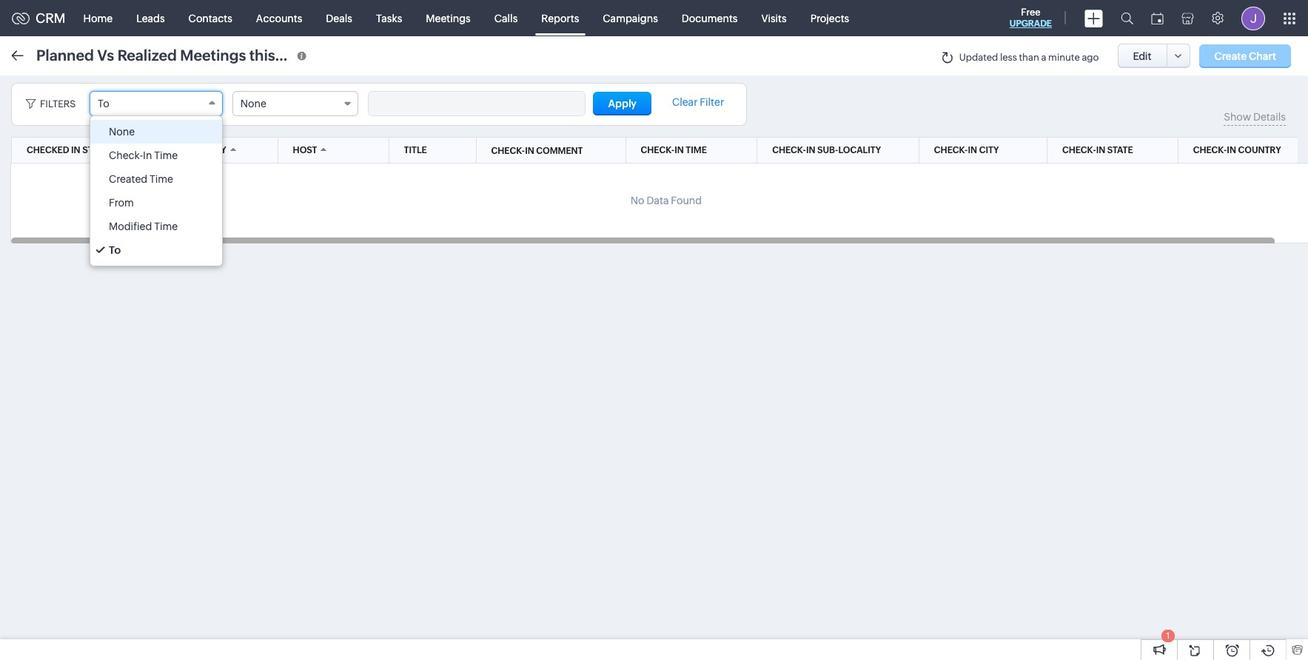 Task type: locate. For each thing, give the bounding box(es) containing it.
to
[[98, 98, 109, 110], [109, 244, 121, 256]]

campaigns
[[603, 12, 658, 24]]

meetings left calls
[[426, 12, 471, 24]]

status
[[82, 145, 115, 155]]

check-
[[170, 145, 204, 155], [641, 145, 675, 155], [772, 145, 806, 155], [934, 145, 968, 155], [1062, 145, 1096, 155], [1193, 145, 1227, 155], [491, 145, 525, 156], [109, 150, 143, 161]]

check- left sub- at the right top
[[772, 145, 806, 155]]

time down check-in time 'option'
[[150, 173, 173, 185]]

than
[[1019, 52, 1039, 63]]

free
[[1021, 7, 1040, 18]]

check- up created
[[109, 150, 143, 161]]

check-in time option
[[90, 144, 222, 167]]

meetings down contacts
[[180, 46, 246, 63]]

chart
[[1249, 50, 1276, 62]]

in left sub- at the right top
[[806, 145, 815, 155]]

accounts link
[[244, 0, 314, 36]]

this
[[249, 46, 275, 63]]

time up to option
[[154, 221, 178, 232]]

checked
[[27, 145, 69, 155]]

to down modified at the top of page
[[109, 244, 121, 256]]

edit
[[1133, 50, 1152, 62]]

list box containing none
[[90, 116, 222, 266]]

check-in time up created time
[[109, 150, 178, 161]]

in left status
[[71, 145, 80, 155]]

0 horizontal spatial meetings
[[180, 46, 246, 63]]

check-in state
[[1062, 145, 1133, 155]]

time down clear filter
[[686, 145, 707, 155]]

visits link
[[749, 0, 798, 36]]

meetings
[[426, 12, 471, 24], [180, 46, 246, 63]]

reports link
[[530, 0, 591, 36]]

leads link
[[124, 0, 177, 36]]

in inside 'option'
[[143, 150, 152, 161]]

upgrade
[[1010, 19, 1052, 29]]

1 horizontal spatial meetings
[[426, 12, 471, 24]]

in left state
[[1096, 145, 1105, 155]]

no data found
[[631, 195, 702, 207]]

host
[[293, 145, 317, 155]]

None text field
[[368, 92, 585, 115]]

check- left country
[[1193, 145, 1227, 155]]

in
[[71, 145, 80, 155], [204, 145, 213, 155], [675, 145, 684, 155], [806, 145, 815, 155], [968, 145, 977, 155], [1096, 145, 1105, 155], [1227, 145, 1236, 155], [525, 145, 534, 156], [143, 150, 152, 161]]

0 vertical spatial meetings
[[426, 12, 471, 24]]

country
[[1238, 145, 1281, 155]]

create
[[1214, 50, 1247, 62]]

create chart button
[[1200, 44, 1291, 68]]

state
[[1107, 145, 1133, 155]]

vs
[[97, 46, 114, 63]]

accounts
[[256, 12, 302, 24]]

a
[[1041, 52, 1046, 63]]

0 vertical spatial to
[[98, 98, 109, 110]]

0 horizontal spatial check-in time
[[109, 150, 178, 161]]

1 vertical spatial to
[[109, 244, 121, 256]]

list box
[[90, 116, 222, 266]]

planned
[[36, 46, 94, 63]]

meetings link
[[414, 0, 482, 36]]

in up created time
[[143, 150, 152, 161]]

projects
[[810, 12, 849, 24]]

from
[[109, 197, 134, 209]]

to inside option
[[109, 244, 121, 256]]

crm link
[[12, 10, 66, 26]]

minute
[[1048, 52, 1080, 63]]

none
[[109, 126, 135, 138]]

clear filter
[[672, 96, 724, 108]]

logo image
[[12, 12, 30, 24]]

data
[[647, 195, 669, 207]]

ago
[[1082, 52, 1099, 63]]

campaigns link
[[591, 0, 670, 36]]

time down the none option
[[154, 150, 178, 161]]

filters
[[40, 98, 76, 110]]

sub-
[[817, 145, 838, 155]]

time
[[686, 145, 707, 155], [154, 150, 178, 161], [150, 173, 173, 185], [154, 221, 178, 232]]

to up none
[[98, 98, 109, 110]]

updated less than a minute ago
[[959, 52, 1099, 63]]

in left by
[[204, 145, 213, 155]]

from option
[[90, 191, 222, 215]]

updated
[[959, 52, 998, 63]]

check-in time inside 'option'
[[109, 150, 178, 161]]

none option
[[90, 120, 222, 144]]

check-in time
[[641, 145, 707, 155], [109, 150, 178, 161]]

modified time option
[[90, 215, 222, 238]]

check- up data in the top of the page
[[641, 145, 675, 155]]

created time
[[109, 173, 173, 185]]

tasks
[[376, 12, 402, 24]]

check-in time down "clear"
[[641, 145, 707, 155]]



Task type: vqa. For each thing, say whether or not it's contained in the screenshot.
rightmost Needs Analysis
no



Task type: describe. For each thing, give the bounding box(es) containing it.
deals
[[326, 12, 352, 24]]

check-in by
[[170, 145, 226, 155]]

clear
[[672, 96, 698, 108]]

in left city
[[968, 145, 977, 155]]

comment
[[536, 145, 583, 156]]

visits
[[761, 12, 787, 24]]

city
[[979, 145, 999, 155]]

To field
[[90, 91, 223, 116]]

to inside field
[[98, 98, 109, 110]]

check- inside 'option'
[[109, 150, 143, 161]]

modified time
[[109, 221, 178, 232]]

less
[[1000, 52, 1017, 63]]

home link
[[72, 0, 124, 36]]

calls link
[[482, 0, 530, 36]]

title
[[404, 145, 427, 155]]

check-in city
[[934, 145, 999, 155]]

free upgrade
[[1010, 7, 1052, 29]]

deals link
[[314, 0, 364, 36]]

edit button
[[1117, 44, 1167, 68]]

reports
[[541, 12, 579, 24]]

planned vs realized meetings this month
[[36, 46, 325, 63]]

realized
[[117, 46, 177, 63]]

locality
[[838, 145, 881, 155]]

check-in country
[[1193, 145, 1281, 155]]

check-in sub-locality
[[772, 145, 881, 155]]

in down "clear"
[[675, 145, 684, 155]]

crm
[[36, 10, 66, 26]]

apply button
[[593, 92, 651, 115]]

create chart
[[1214, 50, 1276, 62]]

documents
[[682, 12, 738, 24]]

time inside 'option'
[[154, 150, 178, 161]]

created
[[109, 173, 147, 185]]

contacts link
[[177, 0, 244, 36]]

home
[[83, 12, 113, 24]]

checked in status
[[27, 145, 115, 155]]

by
[[215, 145, 226, 155]]

1 vertical spatial meetings
[[180, 46, 246, 63]]

check- left by
[[170, 145, 204, 155]]

meetings inside 'link'
[[426, 12, 471, 24]]

check- left comment
[[491, 145, 525, 156]]

apply
[[608, 98, 637, 110]]

check-in comment
[[491, 145, 583, 156]]

modified
[[109, 221, 152, 232]]

to option
[[90, 238, 222, 262]]

check- left city
[[934, 145, 968, 155]]

month
[[278, 46, 325, 63]]

1 horizontal spatial check-in time
[[641, 145, 707, 155]]

filter
[[700, 96, 724, 108]]

contacts
[[188, 12, 232, 24]]

created time option
[[90, 167, 222, 191]]

calls
[[494, 12, 518, 24]]

check- left state
[[1062, 145, 1096, 155]]

tasks link
[[364, 0, 414, 36]]

projects link
[[798, 0, 861, 36]]

no
[[631, 195, 644, 207]]

in left country
[[1227, 145, 1236, 155]]

documents link
[[670, 0, 749, 36]]

leads
[[136, 12, 165, 24]]

in left comment
[[525, 145, 534, 156]]

found
[[671, 195, 702, 207]]



